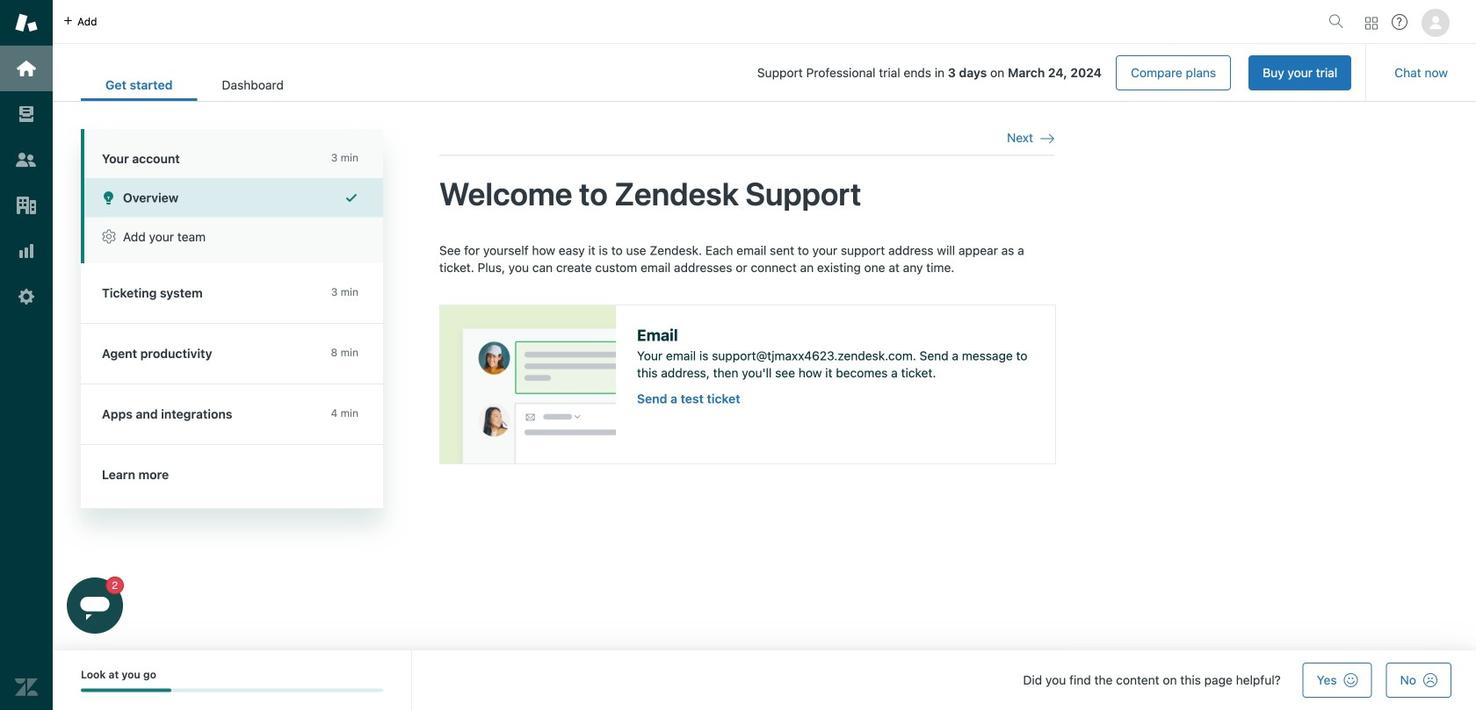 Task type: describe. For each thing, give the bounding box(es) containing it.
get help image
[[1392, 14, 1408, 30]]

reporting image
[[15, 240, 38, 263]]

zendesk support image
[[15, 11, 38, 34]]

March 24, 2024 text field
[[1008, 65, 1102, 80]]

customers image
[[15, 149, 38, 171]]

example of email conversation inside of the ticketing system and the customer is asking the agent about reimbursement policy. image
[[440, 306, 616, 464]]

main element
[[0, 0, 53, 711]]



Task type: locate. For each thing, give the bounding box(es) containing it.
admin image
[[15, 286, 38, 308]]

zendesk image
[[15, 677, 38, 700]]

views image
[[15, 103, 38, 126]]

get started image
[[15, 57, 38, 80]]

progress bar
[[81, 689, 383, 693]]

zendesk products image
[[1366, 17, 1378, 29]]

tab
[[197, 69, 308, 101]]

organizations image
[[15, 194, 38, 217]]

tab list
[[81, 69, 308, 101]]

heading
[[81, 129, 383, 178]]



Task type: vqa. For each thing, say whether or not it's contained in the screenshot.
close image to the bottom
no



